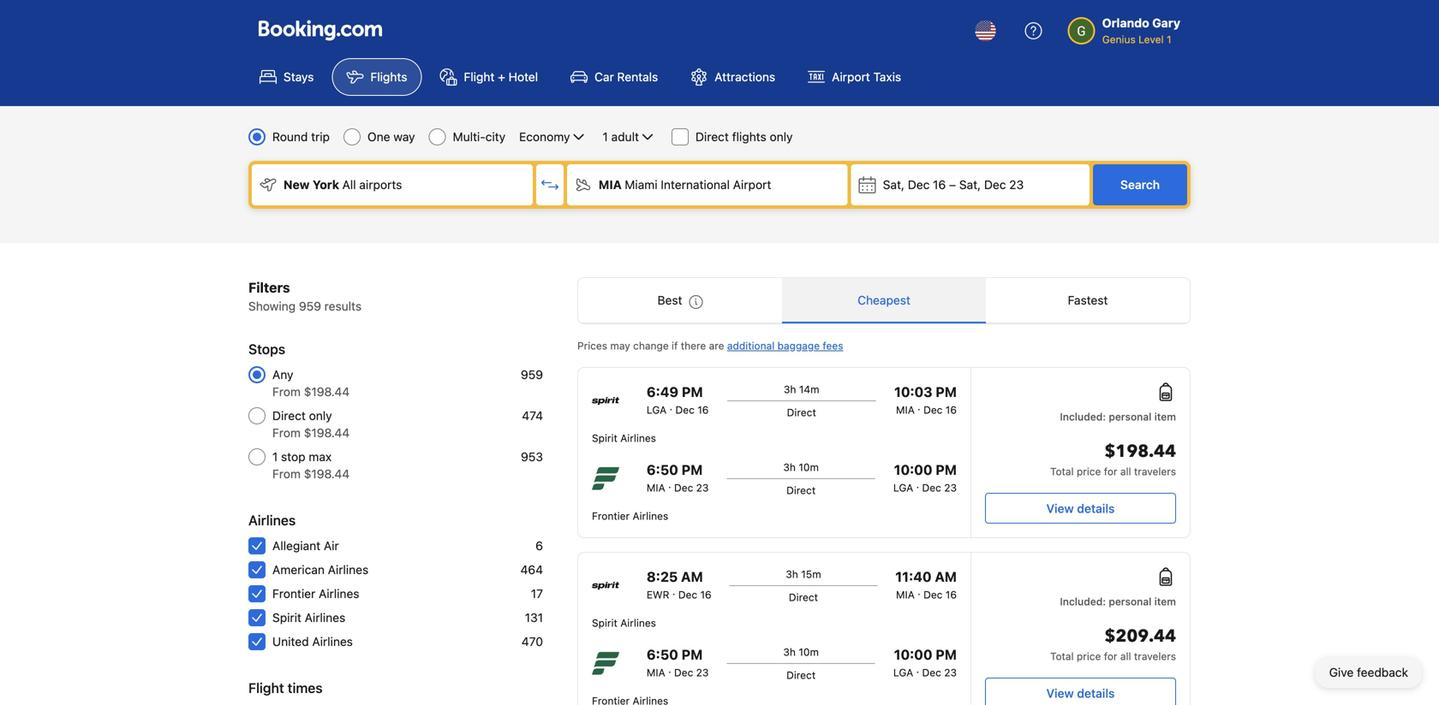 Task type: vqa. For each thing, say whether or not it's contained in the screenshot.
first 18:00 from the bottom of the page
no



Task type: describe. For each thing, give the bounding box(es) containing it.
cheapest button
[[782, 278, 986, 323]]

10:03 pm mia . dec 16
[[894, 384, 957, 416]]

additional
[[727, 340, 775, 352]]

total for $198.44
[[1050, 466, 1074, 478]]

direct only from $198.44
[[272, 409, 350, 440]]

. inside the 10:03 pm mia . dec 16
[[918, 401, 921, 413]]

. down 6:49 pm lga . dec 16
[[668, 479, 671, 491]]

may
[[610, 340, 630, 352]]

flights
[[732, 130, 766, 144]]

search
[[1120, 178, 1160, 192]]

6:49
[[647, 384, 679, 400]]

mia inside 11:40 am mia . dec 16
[[896, 589, 915, 601]]

1 stop max from $198.44
[[272, 450, 350, 481]]

filters
[[248, 280, 290, 296]]

dec inside 6:49 pm lga . dec 16
[[676, 404, 695, 416]]

3h left 15m
[[786, 569, 798, 581]]

3h down 3h 15m
[[783, 647, 796, 659]]

airport taxis link
[[793, 58, 916, 96]]

direct inside direct only from $198.44
[[272, 409, 306, 423]]

details for $209.44
[[1077, 687, 1115, 701]]

prices
[[577, 340, 607, 352]]

view details for $198.44
[[1046, 502, 1115, 516]]

city
[[485, 130, 506, 144]]

10:00 pm lga . dec 23 for $209.44
[[893, 647, 957, 679]]

gary
[[1152, 16, 1180, 30]]

1 inside orlando gary genius level 1
[[1167, 33, 1171, 45]]

search button
[[1093, 164, 1187, 206]]

16 for 10:03 pm
[[946, 404, 957, 416]]

times
[[288, 681, 323, 697]]

470
[[522, 635, 543, 649]]

flights
[[370, 70, 407, 84]]

3h 15m
[[786, 569, 821, 581]]

am for 8:25 am
[[681, 569, 703, 586]]

1 adult button
[[601, 127, 658, 147]]

orlando gary genius level 1
[[1102, 16, 1180, 45]]

car rentals
[[595, 70, 658, 84]]

united airlines
[[272, 635, 353, 649]]

6
[[536, 539, 543, 553]]

pm down 11:40 am mia . dec 16 at the right bottom
[[936, 647, 957, 663]]

view details button for $198.44
[[985, 493, 1176, 524]]

change
[[633, 340, 669, 352]]

hotel
[[509, 70, 538, 84]]

sat, dec 16 – sat, dec 23 button
[[851, 164, 1090, 206]]

stays
[[284, 70, 314, 84]]

dec inside 11:40 am mia . dec 16
[[924, 589, 943, 601]]

trip
[[311, 130, 330, 144]]

$198.44 inside direct only from $198.44
[[304, 426, 350, 440]]

$198.44 total price for all travelers
[[1050, 440, 1176, 478]]

direct flights only
[[696, 130, 793, 144]]

travelers for $209.44
[[1134, 651, 1176, 663]]

airlines down air
[[328, 563, 369, 577]]

best button
[[578, 278, 782, 323]]

+
[[498, 70, 505, 84]]

–
[[949, 178, 956, 192]]

view for $198.44
[[1046, 502, 1074, 516]]

lga inside 6:49 pm lga . dec 16
[[647, 404, 667, 416]]

personal for $209.44
[[1109, 596, 1152, 608]]

feedback
[[1357, 666, 1408, 680]]

one way
[[368, 130, 415, 144]]

price for $209.44
[[1077, 651, 1101, 663]]

10m for $209.44
[[799, 647, 819, 659]]

from inside any from $198.44
[[272, 385, 301, 399]]

filters showing 959 results
[[248, 280, 362, 314]]

464
[[520, 563, 543, 577]]

959 inside filters showing 959 results
[[299, 299, 321, 314]]

. inside 6:49 pm lga . dec 16
[[670, 401, 673, 413]]

there
[[681, 340, 706, 352]]

all for $209.44
[[1120, 651, 1131, 663]]

allegiant air
[[272, 539, 339, 553]]

from inside direct only from $198.44
[[272, 426, 301, 440]]

fastest button
[[986, 278, 1190, 323]]

fastest
[[1068, 293, 1108, 308]]

ewr
[[647, 589, 669, 601]]

give
[[1329, 666, 1354, 680]]

14m
[[799, 384, 819, 396]]

3h left 14m
[[784, 384, 796, 396]]

max
[[309, 450, 332, 464]]

only inside direct only from $198.44
[[309, 409, 332, 423]]

3h down 3h 14m
[[783, 462, 796, 474]]

pm inside 6:49 pm lga . dec 16
[[682, 384, 703, 400]]

3h 10m for $209.44
[[783, 647, 819, 659]]

flight for flight times
[[248, 681, 284, 697]]

for for $198.44
[[1104, 466, 1117, 478]]

way
[[393, 130, 415, 144]]

airports
[[359, 178, 402, 192]]

airlines down 6:49
[[620, 433, 656, 445]]

1 horizontal spatial 959
[[521, 368, 543, 382]]

best
[[657, 293, 682, 308]]

15m
[[801, 569, 821, 581]]

$209.44 total price for all travelers
[[1050, 625, 1176, 663]]

one
[[368, 130, 390, 144]]

details for $198.44
[[1077, 502, 1115, 516]]

if
[[672, 340, 678, 352]]

flight + hotel
[[464, 70, 538, 84]]

stop
[[281, 450, 305, 464]]

10:03
[[894, 384, 932, 400]]

mia inside the 10:03 pm mia . dec 16
[[896, 404, 915, 416]]

item for $209.44
[[1154, 596, 1176, 608]]

stops
[[248, 341, 285, 358]]

spirit airlines up united airlines
[[272, 611, 345, 625]]

multi-
[[453, 130, 486, 144]]

flights link
[[332, 58, 422, 96]]

. down the 10:03 pm mia . dec 16
[[916, 479, 919, 491]]

11:40
[[895, 569, 932, 586]]

. down 11:40 am mia . dec 16 at the right bottom
[[916, 664, 919, 676]]

1 vertical spatial frontier
[[272, 587, 315, 601]]

give feedback button
[[1316, 658, 1422, 689]]

included: personal item for $209.44
[[1060, 596, 1176, 608]]

pm inside the 10:03 pm mia . dec 16
[[936, 384, 957, 400]]

6:50 pm mia . dec 23 for $209.44
[[647, 647, 709, 679]]

all for $198.44
[[1120, 466, 1131, 478]]

car rentals link
[[556, 58, 673, 96]]

953
[[521, 450, 543, 464]]

10m for $198.44
[[799, 462, 819, 474]]

6:49 pm lga . dec 16
[[647, 384, 709, 416]]

allegiant
[[272, 539, 321, 553]]

attractions
[[715, 70, 775, 84]]

sat, dec 16 – sat, dec 23
[[883, 178, 1024, 192]]

round
[[272, 130, 308, 144]]

1 for 1 adult
[[603, 130, 608, 144]]

view for $209.44
[[1046, 687, 1074, 701]]

8:25
[[647, 569, 678, 586]]

. inside 11:40 am mia . dec 16
[[918, 586, 921, 598]]

6:50 pm mia . dec 23 for $198.44
[[647, 462, 709, 494]]

flight times
[[248, 681, 323, 697]]

11:40 am mia . dec 16
[[895, 569, 957, 601]]

airlines right united
[[312, 635, 353, 649]]

dec inside the 10:03 pm mia . dec 16
[[924, 404, 943, 416]]

included: for $198.44
[[1060, 411, 1106, 423]]

spirit airlines for $198.44
[[592, 433, 656, 445]]

united
[[272, 635, 309, 649]]

cheapest
[[858, 293, 910, 308]]

pm down 6:49 pm lga . dec 16
[[682, 462, 703, 478]]



Task type: locate. For each thing, give the bounding box(es) containing it.
0 vertical spatial for
[[1104, 466, 1117, 478]]

1
[[1167, 33, 1171, 45], [603, 130, 608, 144], [272, 450, 278, 464]]

dec inside "8:25 am ewr . dec 16"
[[678, 589, 697, 601]]

1 6:50 pm mia . dec 23 from the top
[[647, 462, 709, 494]]

travelers inside $209.44 total price for all travelers
[[1134, 651, 1176, 663]]

2 total from the top
[[1050, 651, 1074, 663]]

travelers for $198.44
[[1134, 466, 1176, 478]]

2 all from the top
[[1120, 651, 1131, 663]]

lga
[[647, 404, 667, 416], [893, 482, 913, 494], [893, 667, 913, 679]]

3h 10m down 3h 15m
[[783, 647, 819, 659]]

best image
[[689, 296, 703, 309], [689, 296, 703, 309]]

spirit
[[592, 433, 618, 445], [272, 611, 301, 625], [592, 618, 618, 630]]

10:00 pm lga . dec 23
[[893, 462, 957, 494], [893, 647, 957, 679]]

sat, left –
[[883, 178, 905, 192]]

0 horizontal spatial frontier
[[272, 587, 315, 601]]

1 vertical spatial price
[[1077, 651, 1101, 663]]

spirit airlines for $209.44
[[592, 618, 656, 630]]

airlines up "allegiant"
[[248, 513, 296, 529]]

23 inside 'dropdown button'
[[1009, 178, 1024, 192]]

taxis
[[873, 70, 901, 84]]

1 horizontal spatial sat,
[[959, 178, 981, 192]]

pm
[[682, 384, 703, 400], [936, 384, 957, 400], [682, 462, 703, 478], [936, 462, 957, 478], [682, 647, 703, 663], [936, 647, 957, 663]]

0 vertical spatial 10:00
[[894, 462, 932, 478]]

am right 11:40
[[935, 569, 957, 586]]

. down 10:03
[[918, 401, 921, 413]]

0 vertical spatial travelers
[[1134, 466, 1176, 478]]

adult
[[611, 130, 639, 144]]

item for $198.44
[[1154, 411, 1176, 423]]

pm right 6:49
[[682, 384, 703, 400]]

any
[[272, 368, 293, 382]]

10m down 15m
[[799, 647, 819, 659]]

view details button down $209.44 total price for all travelers
[[985, 678, 1176, 706]]

1 vertical spatial flight
[[248, 681, 284, 697]]

1 vertical spatial all
[[1120, 651, 1131, 663]]

mia
[[599, 178, 622, 192], [896, 404, 915, 416], [647, 482, 665, 494], [896, 589, 915, 601], [647, 667, 665, 679]]

price for $198.44
[[1077, 466, 1101, 478]]

airport
[[832, 70, 870, 84], [733, 178, 771, 192]]

0 horizontal spatial flight
[[248, 681, 284, 697]]

stays link
[[245, 58, 328, 96]]

2 personal from the top
[[1109, 596, 1152, 608]]

1 horizontal spatial frontier airlines
[[592, 511, 668, 523]]

. down 6:49
[[670, 401, 673, 413]]

all inside $209.44 total price for all travelers
[[1120, 651, 1131, 663]]

personal
[[1109, 411, 1152, 423], [1109, 596, 1152, 608]]

sat,
[[883, 178, 905, 192], [959, 178, 981, 192]]

2 price from the top
[[1077, 651, 1101, 663]]

0 vertical spatial personal
[[1109, 411, 1152, 423]]

2 horizontal spatial 1
[[1167, 33, 1171, 45]]

international
[[661, 178, 730, 192]]

total for $209.44
[[1050, 651, 1074, 663]]

american
[[272, 563, 325, 577]]

pm right 10:03
[[936, 384, 957, 400]]

included: personal item up the $209.44
[[1060, 596, 1176, 608]]

1 vertical spatial 6:50
[[647, 647, 678, 663]]

baggage
[[778, 340, 820, 352]]

1 vertical spatial 10:00 pm lga . dec 23
[[893, 647, 957, 679]]

0 vertical spatial 1
[[1167, 33, 1171, 45]]

for
[[1104, 466, 1117, 478], [1104, 651, 1117, 663]]

0 vertical spatial flight
[[464, 70, 495, 84]]

included: personal item for $198.44
[[1060, 411, 1176, 423]]

1 item from the top
[[1154, 411, 1176, 423]]

1 horizontal spatial frontier
[[592, 511, 630, 523]]

6:50 down 6:49 pm lga . dec 16
[[647, 462, 678, 478]]

1 vertical spatial lga
[[893, 482, 913, 494]]

frontier
[[592, 511, 630, 523], [272, 587, 315, 601]]

2 vertical spatial lga
[[893, 667, 913, 679]]

tab list containing best
[[578, 278, 1190, 325]]

0 vertical spatial frontier airlines
[[592, 511, 668, 523]]

1 vertical spatial frontier airlines
[[272, 587, 359, 601]]

2 travelers from the top
[[1134, 651, 1176, 663]]

1 vertical spatial 3h 10m
[[783, 647, 819, 659]]

am right 8:25
[[681, 569, 703, 586]]

booking.com logo image
[[259, 20, 382, 41], [259, 20, 382, 41]]

2 view from the top
[[1046, 687, 1074, 701]]

view details for $209.44
[[1046, 687, 1115, 701]]

1 10:00 pm lga . dec 23 from the top
[[893, 462, 957, 494]]

1 vertical spatial included: personal item
[[1060, 596, 1176, 608]]

10:00
[[894, 462, 932, 478], [894, 647, 932, 663]]

8:25 am ewr . dec 16
[[647, 569, 712, 601]]

airlines down ewr
[[620, 618, 656, 630]]

pm down the 10:03 pm mia . dec 16
[[936, 462, 957, 478]]

all inside '$198.44 total price for all travelers'
[[1120, 466, 1131, 478]]

1 for from the top
[[1104, 466, 1117, 478]]

1 total from the top
[[1050, 466, 1074, 478]]

16 inside 6:49 pm lga . dec 16
[[697, 404, 709, 416]]

personal for $198.44
[[1109, 411, 1152, 423]]

1 horizontal spatial 1
[[603, 130, 608, 144]]

16 inside 'dropdown button'
[[933, 178, 946, 192]]

0 vertical spatial 3h 10m
[[783, 462, 819, 474]]

1 vertical spatial view details button
[[985, 678, 1176, 706]]

from down any
[[272, 385, 301, 399]]

details down '$198.44 total price for all travelers'
[[1077, 502, 1115, 516]]

only right flights at the top right of page
[[770, 130, 793, 144]]

flight + hotel link
[[425, 58, 553, 96]]

1 all from the top
[[1120, 466, 1131, 478]]

10:00 pm lga . dec 23 for $198.44
[[893, 462, 957, 494]]

$198.44 inside '$198.44 total price for all travelers'
[[1105, 440, 1176, 464]]

3h 14m
[[784, 384, 819, 396]]

genius
[[1102, 33, 1136, 45]]

airport taxis
[[832, 70, 901, 84]]

spirit for $198.44
[[592, 433, 618, 445]]

16 for 8:25 am
[[700, 589, 712, 601]]

airport left taxis
[[832, 70, 870, 84]]

view down $209.44 total price for all travelers
[[1046, 687, 1074, 701]]

10:00 down the 10:03 pm mia . dec 16
[[894, 462, 932, 478]]

for inside '$198.44 total price for all travelers'
[[1104, 466, 1117, 478]]

0 vertical spatial included: personal item
[[1060, 411, 1176, 423]]

2 for from the top
[[1104, 651, 1117, 663]]

0 horizontal spatial airport
[[733, 178, 771, 192]]

spirit for $209.44
[[592, 618, 618, 630]]

1 vertical spatial view
[[1046, 687, 1074, 701]]

0 vertical spatial view details button
[[985, 493, 1176, 524]]

0 vertical spatial included:
[[1060, 411, 1106, 423]]

0 vertical spatial view
[[1046, 502, 1074, 516]]

lga for $198.44
[[893, 482, 913, 494]]

16 for 6:49 pm
[[697, 404, 709, 416]]

1 vertical spatial 959
[[521, 368, 543, 382]]

pm down "8:25 am ewr . dec 16" on the left of page
[[682, 647, 703, 663]]

1 price from the top
[[1077, 466, 1101, 478]]

1 vertical spatial details
[[1077, 687, 1115, 701]]

$198.44
[[304, 385, 350, 399], [304, 426, 350, 440], [1105, 440, 1176, 464], [304, 467, 350, 481]]

1 10m from the top
[[799, 462, 819, 474]]

price inside $209.44 total price for all travelers
[[1077, 651, 1101, 663]]

view down '$198.44 total price for all travelers'
[[1046, 502, 1074, 516]]

10:00 down 11:40 am mia . dec 16 at the right bottom
[[894, 647, 932, 663]]

item
[[1154, 411, 1176, 423], [1154, 596, 1176, 608]]

2 details from the top
[[1077, 687, 1115, 701]]

1 left stop
[[272, 450, 278, 464]]

10:00 pm lga . dec 23 down the 10:03 pm mia . dec 16
[[893, 462, 957, 494]]

1 left adult
[[603, 130, 608, 144]]

prices may change if there are additional baggage fees
[[577, 340, 843, 352]]

1 vertical spatial personal
[[1109, 596, 1152, 608]]

0 vertical spatial details
[[1077, 502, 1115, 516]]

flight left times
[[248, 681, 284, 697]]

1 down the gary
[[1167, 33, 1171, 45]]

am for 11:40 am
[[935, 569, 957, 586]]

mia miami international airport
[[599, 178, 771, 192]]

0 vertical spatial only
[[770, 130, 793, 144]]

1 for 1 stop max from $198.44
[[272, 450, 278, 464]]

0 horizontal spatial sat,
[[883, 178, 905, 192]]

1 vertical spatial from
[[272, 426, 301, 440]]

total inside $209.44 total price for all travelers
[[1050, 651, 1074, 663]]

16
[[933, 178, 946, 192], [697, 404, 709, 416], [946, 404, 957, 416], [700, 589, 712, 601], [946, 589, 957, 601]]

0 vertical spatial frontier
[[592, 511, 630, 523]]

1 am from the left
[[681, 569, 703, 586]]

0 vertical spatial lga
[[647, 404, 667, 416]]

included: up '$198.44 total price for all travelers'
[[1060, 411, 1106, 423]]

item up '$198.44 total price for all travelers'
[[1154, 411, 1176, 423]]

airlines down american airlines
[[319, 587, 359, 601]]

2 from from the top
[[272, 426, 301, 440]]

1 vertical spatial only
[[309, 409, 332, 423]]

1 6:50 from the top
[[647, 462, 678, 478]]

dec
[[908, 178, 930, 192], [984, 178, 1006, 192], [676, 404, 695, 416], [924, 404, 943, 416], [674, 482, 693, 494], [922, 482, 941, 494], [678, 589, 697, 601], [924, 589, 943, 601], [674, 667, 693, 679], [922, 667, 941, 679]]

from inside "1 stop max from $198.44"
[[272, 467, 301, 481]]

total inside '$198.44 total price for all travelers'
[[1050, 466, 1074, 478]]

0 vertical spatial 10m
[[799, 462, 819, 474]]

16 inside the 10:03 pm mia . dec 16
[[946, 404, 957, 416]]

1 vertical spatial 6:50 pm mia . dec 23
[[647, 647, 709, 679]]

item up the $209.44
[[1154, 596, 1176, 608]]

131
[[525, 611, 543, 625]]

spirit airlines down 6:49
[[592, 433, 656, 445]]

2 included: from the top
[[1060, 596, 1106, 608]]

1 vertical spatial travelers
[[1134, 651, 1176, 663]]

1 travelers from the top
[[1134, 466, 1176, 478]]

1 vertical spatial airport
[[733, 178, 771, 192]]

959 up 474
[[521, 368, 543, 382]]

1 view from the top
[[1046, 502, 1074, 516]]

0 vertical spatial 10:00 pm lga . dec 23
[[893, 462, 957, 494]]

0 vertical spatial 959
[[299, 299, 321, 314]]

orlando
[[1102, 16, 1149, 30]]

10:00 for $209.44
[[894, 647, 932, 663]]

2 included: personal item from the top
[[1060, 596, 1176, 608]]

tab list
[[578, 278, 1190, 325]]

sat, right –
[[959, 178, 981, 192]]

1 sat, from the left
[[883, 178, 905, 192]]

results
[[324, 299, 362, 314]]

6:50 pm mia . dec 23 down ewr
[[647, 647, 709, 679]]

17
[[531, 587, 543, 601]]

economy
[[519, 130, 570, 144]]

0 horizontal spatial only
[[309, 409, 332, 423]]

2 10:00 pm lga . dec 23 from the top
[[893, 647, 957, 679]]

0 vertical spatial price
[[1077, 466, 1101, 478]]

airlines up 8:25
[[633, 511, 668, 523]]

american airlines
[[272, 563, 369, 577]]

2 vertical spatial 1
[[272, 450, 278, 464]]

0 vertical spatial 6:50
[[647, 462, 678, 478]]

airlines up united airlines
[[305, 611, 345, 625]]

1 horizontal spatial only
[[770, 130, 793, 144]]

personal up the $209.44
[[1109, 596, 1152, 608]]

car
[[595, 70, 614, 84]]

view details button
[[985, 493, 1176, 524], [985, 678, 1176, 706]]

0 vertical spatial view details
[[1046, 502, 1115, 516]]

1 vertical spatial 10:00
[[894, 647, 932, 663]]

2 6:50 pm mia . dec 23 from the top
[[647, 647, 709, 679]]

view details down $209.44 total price for all travelers
[[1046, 687, 1115, 701]]

16 inside "8:25 am ewr . dec 16"
[[700, 589, 712, 601]]

10m down 14m
[[799, 462, 819, 474]]

1 vertical spatial 10m
[[799, 647, 819, 659]]

give feedback
[[1329, 666, 1408, 680]]

price inside '$198.44 total price for all travelers'
[[1077, 466, 1101, 478]]

included: for $209.44
[[1060, 596, 1106, 608]]

spirit airlines down ewr
[[592, 618, 656, 630]]

2 sat, from the left
[[959, 178, 981, 192]]

miami
[[625, 178, 658, 192]]

are
[[709, 340, 724, 352]]

0 vertical spatial all
[[1120, 466, 1131, 478]]

1 personal from the top
[[1109, 411, 1152, 423]]

6:50 pm mia . dec 23 down 6:49 pm lga . dec 16
[[647, 462, 709, 494]]

spirit airlines
[[592, 433, 656, 445], [272, 611, 345, 625], [592, 618, 656, 630]]

0 vertical spatial 6:50 pm mia . dec 23
[[647, 462, 709, 494]]

included: personal item up '$198.44 total price for all travelers'
[[1060, 411, 1176, 423]]

10:00 pm lga . dec 23 down 11:40 am mia . dec 16 at the right bottom
[[893, 647, 957, 679]]

1 horizontal spatial am
[[935, 569, 957, 586]]

$198.44 inside any from $198.44
[[304, 385, 350, 399]]

. down 11:40
[[918, 586, 921, 598]]

travelers inside '$198.44 total price for all travelers'
[[1134, 466, 1176, 478]]

2 3h 10m from the top
[[783, 647, 819, 659]]

959 left results
[[299, 299, 321, 314]]

1 inside "1 stop max from $198.44"
[[272, 450, 278, 464]]

york
[[313, 178, 339, 192]]

16 inside 11:40 am mia . dec 16
[[946, 589, 957, 601]]

. down ewr
[[668, 664, 671, 676]]

1 vertical spatial included:
[[1060, 596, 1106, 608]]

1 vertical spatial for
[[1104, 651, 1117, 663]]

1 horizontal spatial airport
[[832, 70, 870, 84]]

2 view details from the top
[[1046, 687, 1115, 701]]

from
[[272, 385, 301, 399], [272, 426, 301, 440], [272, 467, 301, 481]]

air
[[324, 539, 339, 553]]

2 vertical spatial from
[[272, 467, 301, 481]]

showing
[[248, 299, 296, 314]]

for inside $209.44 total price for all travelers
[[1104, 651, 1117, 663]]

2 item from the top
[[1154, 596, 1176, 608]]

2 10:00 from the top
[[894, 647, 932, 663]]

multi-city
[[453, 130, 506, 144]]

0 horizontal spatial 959
[[299, 299, 321, 314]]

16 for 11:40 am
[[946, 589, 957, 601]]

1 details from the top
[[1077, 502, 1115, 516]]

1 view details from the top
[[1046, 502, 1115, 516]]

6:50 for $198.44
[[647, 462, 678, 478]]

0 vertical spatial from
[[272, 385, 301, 399]]

1 vertical spatial item
[[1154, 596, 1176, 608]]

level
[[1139, 33, 1164, 45]]

frontier airlines down american airlines
[[272, 587, 359, 601]]

0 horizontal spatial am
[[681, 569, 703, 586]]

airport down flights at the top right of page
[[733, 178, 771, 192]]

details down $209.44 total price for all travelers
[[1077, 687, 1115, 701]]

flight left +
[[464, 70, 495, 84]]

3h 10m down 3h 14m
[[783, 462, 819, 474]]

from up stop
[[272, 426, 301, 440]]

0 horizontal spatial frontier airlines
[[272, 587, 359, 601]]

lga for $209.44
[[893, 667, 913, 679]]

$198.44 inside "1 stop max from $198.44"
[[304, 467, 350, 481]]

6:50 for $209.44
[[647, 647, 678, 663]]

0 vertical spatial total
[[1050, 466, 1074, 478]]

1 10:00 from the top
[[894, 462, 932, 478]]

1 horizontal spatial flight
[[464, 70, 495, 84]]

view details
[[1046, 502, 1115, 516], [1046, 687, 1115, 701]]

23
[[1009, 178, 1024, 192], [696, 482, 709, 494], [944, 482, 957, 494], [696, 667, 709, 679], [944, 667, 957, 679]]

1 inside popup button
[[603, 130, 608, 144]]

round trip
[[272, 130, 330, 144]]

0 vertical spatial item
[[1154, 411, 1176, 423]]

6:50 down ewr
[[647, 647, 678, 663]]

2 6:50 from the top
[[647, 647, 678, 663]]

any from $198.44
[[272, 368, 350, 399]]

from down stop
[[272, 467, 301, 481]]

1 included: from the top
[[1060, 411, 1106, 423]]

1 3h 10m from the top
[[783, 462, 819, 474]]

total
[[1050, 466, 1074, 478], [1050, 651, 1074, 663]]

flight for flight + hotel
[[464, 70, 495, 84]]

1 included: personal item from the top
[[1060, 411, 1176, 423]]

new york all airports
[[284, 178, 402, 192]]

1 from from the top
[[272, 385, 301, 399]]

6:50 pm mia . dec 23
[[647, 462, 709, 494], [647, 647, 709, 679]]

only down any from $198.44
[[309, 409, 332, 423]]

frontier airlines up 8:25
[[592, 511, 668, 523]]

3 from from the top
[[272, 467, 301, 481]]

view details button for $209.44
[[985, 678, 1176, 706]]

474
[[522, 409, 543, 423]]

10:00 for $198.44
[[894, 462, 932, 478]]

2 10m from the top
[[799, 647, 819, 659]]

6:50
[[647, 462, 678, 478], [647, 647, 678, 663]]

view details button down '$198.44 total price for all travelers'
[[985, 493, 1176, 524]]

0 vertical spatial airport
[[832, 70, 870, 84]]

am inside 11:40 am mia . dec 16
[[935, 569, 957, 586]]

1 vertical spatial 1
[[603, 130, 608, 144]]

for for $209.44
[[1104, 651, 1117, 663]]

1 view details button from the top
[[985, 493, 1176, 524]]

details
[[1077, 502, 1115, 516], [1077, 687, 1115, 701]]

am inside "8:25 am ewr . dec 16"
[[681, 569, 703, 586]]

. inside "8:25 am ewr . dec 16"
[[672, 586, 675, 598]]

1 vertical spatial view details
[[1046, 687, 1115, 701]]

included:
[[1060, 411, 1106, 423], [1060, 596, 1106, 608]]

2 am from the left
[[935, 569, 957, 586]]

0 horizontal spatial 1
[[272, 450, 278, 464]]

personal up '$198.44 total price for all travelers'
[[1109, 411, 1152, 423]]

2 view details button from the top
[[985, 678, 1176, 706]]

view details down '$198.44 total price for all travelers'
[[1046, 502, 1115, 516]]

1 vertical spatial total
[[1050, 651, 1074, 663]]

. right ewr
[[672, 586, 675, 598]]

flight
[[464, 70, 495, 84], [248, 681, 284, 697]]

included: up $209.44 total price for all travelers
[[1060, 596, 1106, 608]]

959
[[299, 299, 321, 314], [521, 368, 543, 382]]

3h 10m for $198.44
[[783, 462, 819, 474]]

travelers
[[1134, 466, 1176, 478], [1134, 651, 1176, 663]]



